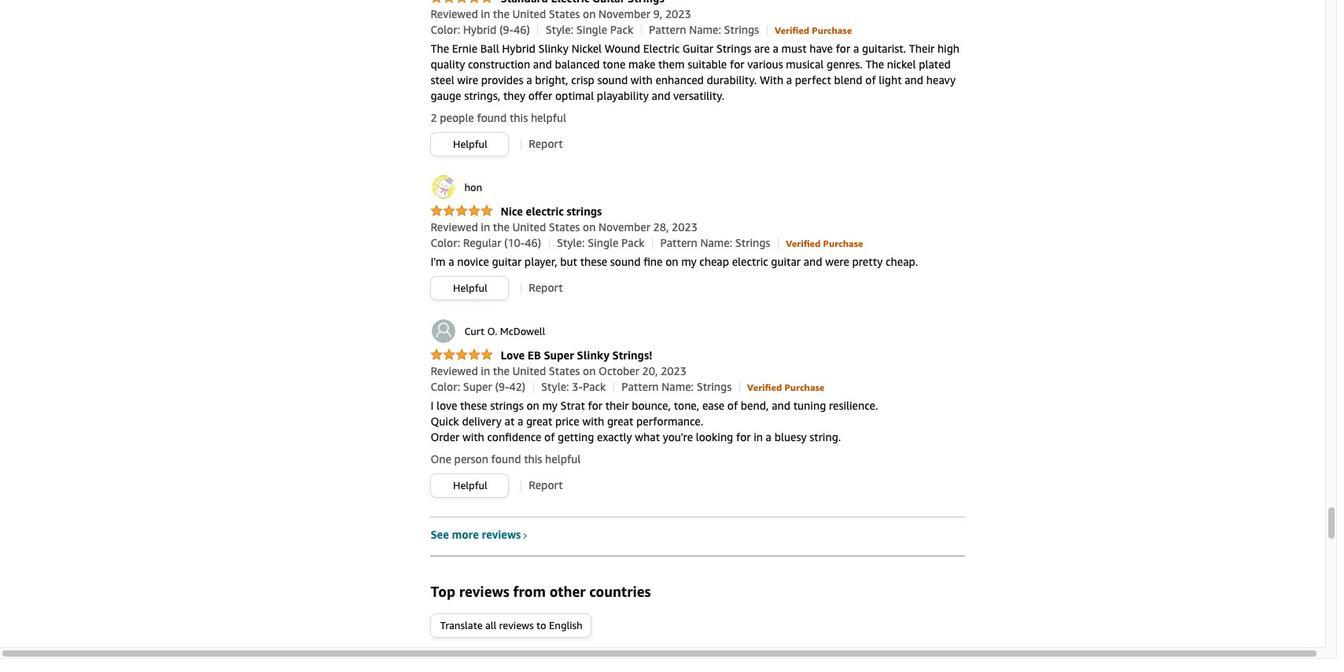 Task type: vqa. For each thing, say whether or not it's contained in the screenshot.
Ball
yes



Task type: locate. For each thing, give the bounding box(es) containing it.
reviewed up color: super (9-42)
[[431, 364, 478, 378]]

of inside the ernie ball hybrid slinky nickel wound electric guitar strings are a must have for a guitarist. their high quality construction and balanced tone make them suitable for various musical genres. the nickel plated steel wire provides a bright, crisp sound with enhanced durability. with a perfect blend of light and heavy gauge strings, they offer optimal playability and versatility.
[[866, 73, 876, 87]]

other
[[550, 583, 586, 600]]

my left cheap
[[682, 255, 697, 268]]

with down make
[[631, 73, 653, 87]]

2 vertical spatial name:
[[662, 380, 694, 394]]

strings for color: hybrid (9-46)
[[724, 23, 759, 36]]

verified purchase link for reviewed in the united states on october 20, 2023
[[748, 380, 825, 394]]

(9- up construction
[[500, 23, 514, 36]]

3 states from the top
[[549, 364, 580, 378]]

united down nice electric strings "link"
[[513, 220, 546, 234]]

verified purchase link for reviewed in the united states on november 28, 2023
[[786, 236, 864, 250]]

0 vertical spatial slinky
[[539, 42, 569, 55]]

0 vertical spatial november
[[599, 7, 651, 21]]

blend
[[834, 73, 863, 87]]

1 helpful from the top
[[453, 138, 488, 150]]

report down player,
[[529, 281, 563, 294]]

these
[[580, 255, 608, 268], [460, 399, 487, 412]]

purchase for i'm a novice guitar player, but these sound fine on my cheap electric guitar and were pretty cheap.
[[824, 238, 864, 250]]

were
[[826, 255, 850, 268]]

1 vertical spatial my
[[542, 399, 558, 412]]

with down delivery
[[463, 431, 485, 444]]

strat
[[561, 399, 585, 412]]

purchase for i love these strings on my strat for their bounce, tone, ease of bend, and tuning resilience.
[[785, 382, 825, 394]]

0 vertical spatial report link
[[529, 137, 563, 150]]

states
[[549, 7, 580, 21], [549, 220, 580, 234], [549, 364, 580, 378]]

guitar down (10-
[[492, 255, 522, 268]]

verified purchase link up were
[[786, 236, 864, 250]]

order
[[431, 431, 460, 444]]

in up color: hybrid (9-46)
[[481, 7, 490, 21]]

3 united from the top
[[513, 364, 546, 378]]

the
[[493, 7, 510, 21], [493, 220, 510, 234], [493, 364, 510, 378]]

and left were
[[804, 255, 823, 268]]

name: up cheap
[[701, 236, 733, 250]]

1 horizontal spatial super
[[544, 349, 574, 362]]

2 vertical spatial purchase
[[785, 382, 825, 394]]

2 united from the top
[[513, 220, 546, 234]]

0 vertical spatial color:
[[431, 23, 460, 36]]

hon link
[[431, 174, 483, 201]]

november left "28,"
[[599, 220, 651, 234]]

1 vertical spatial purchase
[[824, 238, 864, 250]]

helpful
[[453, 138, 488, 150], [453, 282, 488, 294], [453, 479, 488, 492]]

reviewed for reviewed in the united states on november 28, 2023
[[431, 220, 478, 234]]

see
[[431, 528, 449, 541]]

| image
[[641, 25, 642, 36], [767, 25, 768, 36], [521, 139, 522, 150], [778, 238, 779, 249], [739, 382, 740, 393]]

2 helpful link from the top
[[432, 277, 509, 300]]

this for person
[[524, 453, 542, 466]]

eb
[[528, 349, 541, 362]]

united down eb
[[513, 364, 546, 378]]

color: up i'm
[[431, 236, 460, 250]]

| image down reviewed in the united states on november 9, 2023
[[538, 25, 538, 36]]

united for reviewed in the united states on october 20, 2023
[[513, 364, 546, 378]]

helpful down "people"
[[453, 138, 488, 150]]

and down 'enhanced'
[[652, 89, 671, 102]]

2 november from the top
[[599, 220, 651, 234]]

reviewed for reviewed in the united states on october 20, 2023
[[431, 364, 478, 378]]

1 horizontal spatial with
[[583, 415, 605, 428]]

0 horizontal spatial electric
[[526, 205, 564, 218]]

2 great from the left
[[607, 415, 634, 428]]

1 vertical spatial the
[[866, 58, 885, 71]]

slinky up balanced
[[539, 42, 569, 55]]

style: down the reviewed in the united states on november 28, 2023
[[557, 236, 585, 250]]

found down confidence
[[491, 453, 521, 466]]

report link
[[529, 137, 563, 150], [529, 281, 563, 294], [529, 479, 563, 492]]

0 vertical spatial these
[[580, 255, 608, 268]]

style: down reviewed in the united states on november 9, 2023
[[546, 23, 574, 36]]

1 horizontal spatial great
[[607, 415, 634, 428]]

0 horizontal spatial super
[[463, 380, 492, 394]]

on for 28,
[[583, 220, 596, 234]]

2 vertical spatial report
[[529, 479, 563, 492]]

0 vertical spatial the
[[431, 42, 449, 55]]

1 the from the top
[[493, 7, 510, 21]]

1 horizontal spatial electric
[[732, 255, 769, 268]]

0 horizontal spatial of
[[545, 431, 555, 444]]

report down "one person found this helpful"
[[529, 479, 563, 492]]

2023
[[666, 7, 691, 21], [672, 220, 698, 234], [661, 364, 687, 378]]

9,
[[654, 7, 663, 21]]

pack
[[610, 23, 634, 36], [622, 236, 645, 250], [583, 380, 606, 394]]

sound inside the ernie ball hybrid slinky nickel wound electric guitar strings are a must have for a guitarist. their high quality construction and balanced tone make them suitable for various musical genres. the nickel plated steel wire provides a bright, crisp sound with enhanced durability. with a perfect blend of light and heavy gauge strings, they offer optimal playability and versatility.
[[598, 73, 628, 87]]

1 vertical spatial report link
[[529, 281, 563, 294]]

i love these strings on my strat for their bounce, tone, ease of bend, and tuning resilience. quick delivery at a great price with great performance. order with confidence of getting exactly what you're looking for in a bluesy string.
[[431, 399, 878, 444]]

the up color: hybrid (9-46)
[[493, 7, 510, 21]]

string.
[[810, 431, 841, 444]]

0 vertical spatial 46)
[[514, 23, 530, 36]]

reviewed in the united states on november 28, 2023
[[431, 220, 698, 234]]

report link down "one person found this helpful"
[[529, 479, 563, 492]]

pack up strat
[[583, 380, 606, 394]]

color: up the love on the bottom left of the page
[[431, 380, 460, 394]]

1 vertical spatial (9-
[[495, 380, 509, 394]]

2 states from the top
[[549, 220, 580, 234]]

this down confidence
[[524, 453, 542, 466]]

guitar left were
[[771, 255, 801, 268]]

| image up player,
[[549, 238, 550, 249]]

0 vertical spatial helpful
[[453, 138, 488, 150]]

2 horizontal spatial with
[[631, 73, 653, 87]]

one person found this helpful
[[431, 453, 581, 466]]

curt o. mcdowell
[[465, 325, 545, 338]]

in for reviewed in the united states on october 20, 2023
[[481, 364, 490, 378]]

2023 for reviewed in the united states on november 28, 2023
[[672, 220, 698, 234]]

super up delivery
[[463, 380, 492, 394]]

ease
[[703, 399, 725, 412]]

1 horizontal spatial strings
[[567, 205, 602, 218]]

single
[[577, 23, 608, 36], [588, 236, 619, 250]]

0 vertical spatial report
[[529, 137, 563, 150]]

| image for color: hybrid (9-46)
[[767, 25, 768, 36]]

| image right the 42)
[[533, 382, 534, 393]]

single for color: regular (10-46)
[[588, 236, 619, 250]]

states down nice electric strings on the top of the page
[[549, 220, 580, 234]]

0 vertical spatial reviews
[[482, 528, 521, 541]]

0 horizontal spatial the
[[431, 42, 449, 55]]

my
[[682, 255, 697, 268], [542, 399, 558, 412]]

2 vertical spatial pattern
[[622, 380, 659, 394]]

1 vertical spatial pack
[[622, 236, 645, 250]]

3 color: from the top
[[431, 380, 460, 394]]

2 vertical spatial verified
[[748, 382, 782, 394]]

verified for reviewed in the united states on november 28, 2023
[[786, 238, 821, 250]]

style: single pack
[[546, 23, 634, 36], [557, 236, 645, 250]]

0 vertical spatial verified purchase
[[775, 24, 852, 36]]

1 great from the left
[[526, 415, 553, 428]]

style:
[[546, 23, 574, 36], [557, 236, 585, 250], [541, 380, 569, 394]]

3 report link from the top
[[529, 479, 563, 492]]

2 vertical spatial color:
[[431, 380, 460, 394]]

must
[[782, 42, 807, 55]]

0 vertical spatial electric
[[526, 205, 564, 218]]

for right looking
[[736, 431, 751, 444]]

2 vertical spatial with
[[463, 431, 485, 444]]

genres.
[[827, 58, 863, 71]]

reviewed in the united states on november 9, 2023
[[431, 7, 691, 21]]

3 helpful from the top
[[453, 479, 488, 492]]

2023 right "28,"
[[672, 220, 698, 234]]

1 vertical spatial verified
[[786, 238, 821, 250]]

0 horizontal spatial with
[[463, 431, 485, 444]]

united up color: hybrid (9-46)
[[513, 7, 546, 21]]

mcdowell
[[500, 325, 545, 338]]

reviews right "more" at the bottom left of page
[[482, 528, 521, 541]]

performance.
[[637, 415, 704, 428]]

of left the light
[[866, 73, 876, 87]]

electric
[[526, 205, 564, 218], [732, 255, 769, 268]]

2 helpful from the top
[[453, 282, 488, 294]]

pattern name: strings up guitar
[[649, 23, 759, 36]]

2023 right 9,
[[666, 7, 691, 21]]

0 vertical spatial purchase
[[812, 24, 852, 36]]

for up durability.
[[730, 58, 745, 71]]

hybrid up construction
[[502, 42, 536, 55]]

found
[[477, 111, 507, 124], [491, 453, 521, 466]]

curt
[[465, 325, 485, 338]]

verified purchase link up have
[[775, 23, 852, 36]]

electric inside "link"
[[526, 205, 564, 218]]

2 vertical spatial helpful link
[[432, 475, 509, 497]]

2
[[431, 111, 437, 124]]

in inside i love these strings on my strat for their bounce, tone, ease of bend, and tuning resilience. quick delivery at a great price with great performance. order with confidence of getting exactly what you're looking for in a bluesy string.
[[754, 431, 763, 444]]

a
[[773, 42, 779, 55], [854, 42, 859, 55], [527, 73, 532, 87], [787, 73, 793, 87], [449, 255, 454, 268], [518, 415, 524, 428], [766, 431, 772, 444]]

1 reviewed from the top
[[431, 7, 478, 21]]

hybrid up ball
[[463, 23, 497, 36]]

states for 20,
[[549, 364, 580, 378]]

report link down player,
[[529, 281, 563, 294]]

see more reviews
[[431, 528, 521, 541]]

in up color: regular (10-46)
[[481, 220, 490, 234]]

ball
[[481, 42, 499, 55]]

nickel
[[572, 42, 602, 55]]

color: up ernie
[[431, 23, 460, 36]]

1 united from the top
[[513, 7, 546, 21]]

1 vertical spatial color:
[[431, 236, 460, 250]]

2 color: from the top
[[431, 236, 460, 250]]

0 vertical spatial united
[[513, 7, 546, 21]]

helpful link down "people"
[[432, 133, 509, 156]]

balanced
[[555, 58, 600, 71]]

2023 right 20,
[[661, 364, 687, 378]]

report for eb
[[529, 479, 563, 492]]

style: for color: regular (10-46)
[[557, 236, 585, 250]]

united for reviewed in the united states on november 28, 2023
[[513, 220, 546, 234]]

0 horizontal spatial these
[[460, 399, 487, 412]]

reviews left to
[[499, 619, 534, 632]]

a right i'm
[[449, 255, 454, 268]]

fine
[[644, 255, 663, 268]]

states for 28,
[[549, 220, 580, 234]]

perfect
[[795, 73, 832, 87]]

0 vertical spatial name:
[[689, 23, 721, 36]]

0 vertical spatial pattern
[[649, 23, 687, 36]]

1 vertical spatial report
[[529, 281, 563, 294]]

pattern down 20,
[[622, 380, 659, 394]]

the down the nice
[[493, 220, 510, 234]]

2 vertical spatial the
[[493, 364, 510, 378]]

at
[[505, 415, 515, 428]]

style: single pack up but
[[557, 236, 645, 250]]

pattern up i'm a novice guitar player, but these sound fine on my cheap electric guitar and were pretty cheap.
[[660, 236, 698, 250]]

2 horizontal spatial of
[[866, 73, 876, 87]]

strings!
[[613, 349, 653, 362]]

0 vertical spatial strings
[[567, 205, 602, 218]]

style: down reviewed in the united states on october 20, 2023
[[541, 380, 569, 394]]

reviewed up regular
[[431, 220, 478, 234]]

1 vertical spatial style:
[[557, 236, 585, 250]]

purchase up were
[[824, 238, 864, 250]]

| image down "one person found this helpful"
[[521, 480, 522, 491]]

my left strat
[[542, 399, 558, 412]]

a up offer
[[527, 73, 532, 87]]

found for person
[[491, 453, 521, 466]]

helpful down person
[[453, 479, 488, 492]]

delivery
[[462, 415, 502, 428]]

0 vertical spatial pack
[[610, 23, 634, 36]]

resilience.
[[829, 399, 878, 412]]

1 vertical spatial november
[[599, 220, 651, 234]]

with
[[631, 73, 653, 87], [583, 415, 605, 428], [463, 431, 485, 444]]

report link down offer
[[529, 137, 563, 150]]

verified purchase up tuning
[[748, 382, 825, 394]]

2 vertical spatial pack
[[583, 380, 606, 394]]

0 vertical spatial helpful link
[[432, 133, 509, 156]]

0 vertical spatial hybrid
[[463, 23, 497, 36]]

love eb super slinky strings! link
[[431, 349, 653, 363]]

this down they
[[510, 111, 528, 124]]

hybrid inside the ernie ball hybrid slinky nickel wound electric guitar strings are a must have for a guitarist. their high quality construction and balanced tone make them suitable for various musical genres. the nickel plated steel wire provides a bright, crisp sound with enhanced durability. with a perfect blend of light and heavy gauge strings, they offer optimal playability and versatility.
[[502, 42, 536, 55]]

2 vertical spatial of
[[545, 431, 555, 444]]

1 vertical spatial of
[[728, 399, 738, 412]]

for
[[836, 42, 851, 55], [730, 58, 745, 71], [588, 399, 603, 412], [736, 431, 751, 444]]

2 vertical spatial helpful
[[453, 479, 488, 492]]

helpful link down person
[[432, 475, 509, 497]]

great left price
[[526, 415, 553, 428]]

1 vertical spatial single
[[588, 236, 619, 250]]

helpful for person
[[453, 479, 488, 492]]

in up color: super (9-42)
[[481, 364, 490, 378]]

pretty
[[853, 255, 883, 268]]

pack up wound
[[610, 23, 634, 36]]

2 vertical spatial states
[[549, 364, 580, 378]]

slinky
[[539, 42, 569, 55], [577, 349, 610, 362]]

2 report link from the top
[[529, 281, 563, 294]]

2 the from the top
[[493, 220, 510, 234]]

pack up fine
[[622, 236, 645, 250]]

3 the from the top
[[493, 364, 510, 378]]

1 vertical spatial these
[[460, 399, 487, 412]]

have
[[810, 42, 833, 55]]

3 helpful link from the top
[[432, 475, 509, 497]]

1 vertical spatial slinky
[[577, 349, 610, 362]]

0 vertical spatial sound
[[598, 73, 628, 87]]

with up getting
[[583, 415, 605, 428]]

the for reviewed in the united states on october 20, 2023
[[493, 364, 510, 378]]

1 vertical spatial pattern name: strings
[[660, 236, 771, 250]]

the down the love
[[493, 364, 510, 378]]

helpful down novice
[[453, 282, 488, 294]]

2 vertical spatial united
[[513, 364, 546, 378]]

0 horizontal spatial great
[[526, 415, 553, 428]]

strings up the reviewed in the united states on november 28, 2023
[[567, 205, 602, 218]]

states up the nickel
[[549, 7, 580, 21]]

1 vertical spatial found
[[491, 453, 521, 466]]

2 vertical spatial reviewed
[[431, 364, 478, 378]]

1 vertical spatial helpful
[[545, 453, 581, 466]]

2 vertical spatial verified purchase link
[[748, 380, 825, 394]]

0 vertical spatial helpful
[[531, 111, 567, 124]]

1 vertical spatial verified purchase
[[786, 238, 864, 250]]

super up reviewed in the united states on october 20, 2023
[[544, 349, 574, 362]]

| image
[[538, 25, 538, 36], [549, 238, 550, 249], [652, 238, 653, 249], [521, 283, 522, 294], [533, 382, 534, 393], [614, 382, 614, 393], [521, 480, 522, 491]]

sound
[[598, 73, 628, 87], [610, 255, 641, 268]]

pattern name: strings for reviewed in the united states on october 20, 2023
[[622, 380, 732, 394]]

exactly
[[597, 431, 632, 444]]

1 vertical spatial pattern
[[660, 236, 698, 250]]

november for 9,
[[599, 7, 651, 21]]

3 report from the top
[[529, 479, 563, 492]]

1 vertical spatial helpful
[[453, 282, 488, 294]]

sound left fine
[[610, 255, 641, 268]]

verified purchase link
[[775, 23, 852, 36], [786, 236, 864, 250], [748, 380, 825, 394]]

color:
[[431, 23, 460, 36], [431, 236, 460, 250], [431, 380, 460, 394]]

november
[[599, 7, 651, 21], [599, 220, 651, 234]]

1 report link from the top
[[529, 137, 563, 150]]

style: single pack up the nickel
[[546, 23, 634, 36]]

0 vertical spatial this
[[510, 111, 528, 124]]

reviewed
[[431, 7, 478, 21], [431, 220, 478, 234], [431, 364, 478, 378]]

0 vertical spatial (9-
[[500, 23, 514, 36]]

their
[[909, 42, 935, 55]]

2 report from the top
[[529, 281, 563, 294]]

of
[[866, 73, 876, 87], [728, 399, 738, 412], [545, 431, 555, 444]]

0 vertical spatial the
[[493, 7, 510, 21]]

helpful down getting
[[545, 453, 581, 466]]

1 vertical spatial style: single pack
[[557, 236, 645, 250]]

1 states from the top
[[549, 7, 580, 21]]

1 vertical spatial with
[[583, 415, 605, 428]]

helpful down offer
[[531, 111, 567, 124]]

0 vertical spatial style:
[[546, 23, 574, 36]]

guitar
[[492, 255, 522, 268], [771, 255, 801, 268]]

cheap
[[700, 255, 729, 268]]

0 vertical spatial reviewed
[[431, 7, 478, 21]]

verified purchase for reviewed in the united states on october 20, 2023
[[748, 382, 825, 394]]

crisp
[[571, 73, 595, 87]]

purchase up tuning
[[785, 382, 825, 394]]

november left 9,
[[599, 7, 651, 21]]

name: up tone,
[[662, 380, 694, 394]]

0 vertical spatial with
[[631, 73, 653, 87]]

wound
[[605, 42, 641, 55]]

2 vertical spatial style:
[[541, 380, 569, 394]]

0 horizontal spatial slinky
[[539, 42, 569, 55]]

in down bend,
[[754, 431, 763, 444]]

pattern name: strings
[[649, 23, 759, 36], [660, 236, 771, 250], [622, 380, 732, 394]]

0 vertical spatial single
[[577, 23, 608, 36]]

of right ease
[[728, 399, 738, 412]]

1 vertical spatial hybrid
[[502, 42, 536, 55]]

on up confidence
[[527, 399, 540, 412]]

1 horizontal spatial hybrid
[[502, 42, 536, 55]]

0 vertical spatial verified purchase link
[[775, 23, 852, 36]]

and right bend,
[[772, 399, 791, 412]]

1 november from the top
[[599, 7, 651, 21]]

1 vertical spatial the
[[493, 220, 510, 234]]

pattern down 9,
[[649, 23, 687, 36]]

1 vertical spatial electric
[[732, 255, 769, 268]]

pattern name: strings for reviewed in the united states on november 28, 2023
[[660, 236, 771, 250]]

0 vertical spatial of
[[866, 73, 876, 87]]

playability
[[597, 89, 649, 102]]

2 reviewed from the top
[[431, 220, 478, 234]]

color: for color: super (9-42)
[[431, 380, 460, 394]]

1 color: from the top
[[431, 23, 460, 36]]

1 vertical spatial verified purchase link
[[786, 236, 864, 250]]

1 helpful link from the top
[[432, 133, 509, 156]]

a right are
[[773, 42, 779, 55]]

2 vertical spatial 2023
[[661, 364, 687, 378]]

1 vertical spatial name:
[[701, 236, 733, 250]]

these right but
[[580, 255, 608, 268]]

nice electric strings link
[[431, 205, 602, 219]]

verified purchase up have
[[775, 24, 852, 36]]

single for color: hybrid (9-46)
[[577, 23, 608, 36]]

style: 3-pack
[[541, 380, 606, 394]]

3 reviewed from the top
[[431, 364, 478, 378]]

1 vertical spatial 46)
[[525, 236, 541, 250]]

on inside i love these strings on my strat for their bounce, tone, ease of bend, and tuning resilience. quick delivery at a great price with great performance. order with confidence of getting exactly what you're looking for in a bluesy string.
[[527, 399, 540, 412]]

0 vertical spatial style: single pack
[[546, 23, 634, 36]]



Task type: describe. For each thing, give the bounding box(es) containing it.
these inside i love these strings on my strat for their bounce, tone, ease of bend, and tuning resilience. quick delivery at a great price with great performance. order with confidence of getting exactly what you're looking for in a bluesy string.
[[460, 399, 487, 412]]

confidence
[[487, 431, 542, 444]]

pattern for love eb super slinky strings!
[[622, 380, 659, 394]]

love eb super slinky strings!
[[501, 349, 653, 362]]

versatility.
[[674, 89, 725, 102]]

strings for color: super (9-42)
[[697, 380, 732, 394]]

plated
[[919, 58, 951, 71]]

are
[[755, 42, 770, 55]]

see more reviews link
[[431, 528, 528, 541]]

reviews for all
[[499, 619, 534, 632]]

people
[[440, 111, 474, 124]]

a left bluesy
[[766, 431, 772, 444]]

translate all reviews to english link
[[432, 615, 591, 637]]

verified for reviewed in the united states on october 20, 2023
[[748, 382, 782, 394]]

november for 28,
[[599, 220, 651, 234]]

(9- for 46)
[[500, 23, 514, 36]]

(10-
[[504, 236, 525, 250]]

| image down october
[[614, 382, 614, 393]]

report for electric
[[529, 281, 563, 294]]

0 vertical spatial pattern name: strings
[[649, 23, 759, 36]]

on for 20,
[[583, 364, 596, 378]]

top
[[431, 583, 456, 600]]

offer
[[529, 89, 553, 102]]

person
[[454, 453, 489, 466]]

tone,
[[674, 399, 700, 412]]

46) for (9-
[[514, 23, 530, 36]]

the for reviewed in the united states on november 9, 2023
[[493, 7, 510, 21]]

helpful for people
[[453, 138, 488, 150]]

light
[[879, 73, 902, 87]]

style: single pack for color: hybrid (9-46)
[[546, 23, 634, 36]]

slinky inside the ernie ball hybrid slinky nickel wound electric guitar strings are a must have for a guitarist. their high quality construction and balanced tone make them suitable for various musical genres. the nickel plated steel wire provides a bright, crisp sound with enhanced durability. with a perfect blend of light and heavy gauge strings, they offer optimal playability and versatility.
[[539, 42, 569, 55]]

style: for color: hybrid (9-46)
[[546, 23, 574, 36]]

nice electric strings
[[501, 205, 602, 218]]

strings inside i love these strings on my strat for their bounce, tone, ease of bend, and tuning resilience. quick delivery at a great price with great performance. order with confidence of getting exactly what you're looking for in a bluesy string.
[[490, 399, 524, 412]]

english
[[549, 619, 583, 632]]

strings inside "link"
[[567, 205, 602, 218]]

ernie
[[452, 42, 478, 55]]

optimal
[[555, 89, 594, 102]]

name: for reviewed in the united states on october 20, 2023
[[662, 380, 694, 394]]

name: for reviewed in the united states on november 28, 2023
[[701, 236, 733, 250]]

cheap.
[[886, 255, 919, 268]]

october
[[599, 364, 640, 378]]

with inside the ernie ball hybrid slinky nickel wound electric guitar strings are a must have for a guitarist. their high quality construction and balanced tone make them suitable for various musical genres. the nickel plated steel wire provides a bright, crisp sound with enhanced durability. with a perfect blend of light and heavy gauge strings, they offer optimal playability and versatility.
[[631, 73, 653, 87]]

this for people
[[510, 111, 528, 124]]

steel
[[431, 73, 455, 87]]

a up genres.
[[854, 42, 859, 55]]

with
[[760, 73, 784, 87]]

| image up fine
[[652, 238, 653, 249]]

countries
[[590, 583, 651, 600]]

various
[[748, 58, 783, 71]]

style: single pack for color: regular (10-46)
[[557, 236, 645, 250]]

player,
[[525, 255, 558, 268]]

helpful for 2 people found this helpful
[[531, 111, 567, 124]]

you're
[[663, 431, 693, 444]]

love
[[437, 399, 457, 412]]

i'm
[[431, 255, 446, 268]]

getting
[[558, 431, 594, 444]]

3-
[[572, 380, 583, 394]]

my inside i love these strings on my strat for their bounce, tone, ease of bend, and tuning resilience. quick delivery at a great price with great performance. order with confidence of getting exactly what you're looking for in a bluesy string.
[[542, 399, 558, 412]]

bluesy
[[775, 431, 807, 444]]

helpful link for person
[[432, 475, 509, 497]]

a right the at
[[518, 415, 524, 428]]

20,
[[643, 364, 658, 378]]

on for 9,
[[583, 7, 596, 21]]

but
[[560, 255, 578, 268]]

o.
[[487, 325, 498, 338]]

1 horizontal spatial these
[[580, 255, 608, 268]]

nice
[[501, 205, 523, 218]]

| image up the mcdowell
[[521, 283, 522, 294]]

42)
[[509, 380, 526, 394]]

one
[[431, 453, 452, 466]]

and up bright,
[[533, 58, 552, 71]]

color: super (9-42)
[[431, 380, 526, 394]]

novice
[[457, 255, 489, 268]]

from
[[513, 583, 546, 600]]

style: for color: super (9-42)
[[541, 380, 569, 394]]

1 report from the top
[[529, 137, 563, 150]]

0 vertical spatial verified
[[775, 24, 810, 36]]

tuning
[[794, 399, 826, 412]]

musical
[[786, 58, 824, 71]]

looking
[[696, 431, 734, 444]]

bounce,
[[632, 399, 671, 412]]

guitar
[[683, 42, 714, 55]]

quick
[[431, 415, 459, 428]]

2 guitar from the left
[[771, 255, 801, 268]]

translate all reviews to english
[[440, 619, 583, 632]]

guitarist.
[[862, 42, 907, 55]]

to
[[537, 619, 547, 632]]

found for people
[[477, 111, 507, 124]]

0 horizontal spatial hybrid
[[463, 23, 497, 36]]

for left their at the left of the page
[[588, 399, 603, 412]]

pack for color: super (9-42)
[[583, 380, 606, 394]]

gauge
[[431, 89, 461, 102]]

curt o. mcdowell link
[[431, 318, 545, 345]]

and down nickel
[[905, 73, 924, 87]]

helpful link for people
[[432, 133, 509, 156]]

2 people found this helpful
[[431, 111, 567, 124]]

1 vertical spatial super
[[463, 380, 492, 394]]

strings inside the ernie ball hybrid slinky nickel wound electric guitar strings are a must have for a guitarist. their high quality construction and balanced tone make them suitable for various musical genres. the nickel plated steel wire provides a bright, crisp sound with enhanced durability. with a perfect blend of light and heavy gauge strings, they offer optimal playability and versatility.
[[717, 42, 752, 55]]

i'm a novice guitar player, but these sound fine on my cheap electric guitar and were pretty cheap.
[[431, 255, 919, 268]]

color: regular (10-46)
[[431, 236, 541, 250]]

electric
[[643, 42, 680, 55]]

price
[[556, 415, 580, 428]]

the for reviewed in the united states on november 28, 2023
[[493, 220, 510, 234]]

reviewed in the united states on october 20, 2023
[[431, 364, 687, 378]]

states for 9,
[[549, 7, 580, 21]]

i
[[431, 399, 434, 412]]

enhanced
[[656, 73, 704, 87]]

report link for electric
[[529, 281, 563, 294]]

high
[[938, 42, 960, 55]]

suitable
[[688, 58, 727, 71]]

united for reviewed in the united states on november 9, 2023
[[513, 7, 546, 21]]

color: for color: regular (10-46)
[[431, 236, 460, 250]]

2023 for reviewed in the united states on november 9, 2023
[[666, 7, 691, 21]]

1 horizontal spatial of
[[728, 399, 738, 412]]

| image for color: super (9-42)
[[739, 382, 740, 393]]

love
[[501, 349, 525, 362]]

a right with
[[787, 73, 793, 87]]

report link for eb
[[529, 479, 563, 492]]

1 horizontal spatial my
[[682, 255, 697, 268]]

(9- for 42)
[[495, 380, 509, 394]]

in for reviewed in the united states on november 9, 2023
[[481, 7, 490, 21]]

1 vertical spatial sound
[[610, 255, 641, 268]]

pattern for nice electric strings
[[660, 236, 698, 250]]

46) for (10-
[[525, 236, 541, 250]]

more
[[452, 528, 479, 541]]

| image for color: regular (10-46)
[[778, 238, 779, 249]]

in for reviewed in the united states on november 28, 2023
[[481, 220, 490, 234]]

color: for color: hybrid (9-46)
[[431, 23, 460, 36]]

color: hybrid (9-46)
[[431, 23, 530, 36]]

pack for color: hybrid (9-46)
[[610, 23, 634, 36]]

what
[[635, 431, 660, 444]]

2023 for reviewed in the united states on october 20, 2023
[[661, 364, 687, 378]]

1 vertical spatial reviews
[[459, 583, 510, 600]]

helpful for one person found this helpful
[[545, 453, 581, 466]]

regular
[[463, 236, 502, 250]]

strings for color: regular (10-46)
[[736, 236, 771, 250]]

make
[[629, 58, 656, 71]]

hon
[[465, 181, 483, 194]]

the ernie ball hybrid slinky nickel wound electric guitar strings are a must have for a guitarist. their high quality construction and balanced tone make them suitable for various musical genres. the nickel plated steel wire provides a bright, crisp sound with enhanced durability. with a perfect blend of light and heavy gauge strings, they offer optimal playability and versatility.
[[431, 42, 960, 102]]

reviewed for reviewed in the united states on november 9, 2023
[[431, 7, 478, 21]]

for up genres.
[[836, 42, 851, 55]]

pack for color: regular (10-46)
[[622, 236, 645, 250]]

bend,
[[741, 399, 769, 412]]

bright,
[[535, 73, 569, 87]]

translate
[[440, 619, 483, 632]]

28,
[[654, 220, 669, 234]]

reviews for more
[[482, 528, 521, 541]]

verified purchase for reviewed in the united states on november 28, 2023
[[786, 238, 864, 250]]

super inside love eb super slinky strings! link
[[544, 349, 574, 362]]

durability.
[[707, 73, 757, 87]]

and inside i love these strings on my strat for their bounce, tone, ease of bend, and tuning resilience. quick delivery at a great price with great performance. order with confidence of getting exactly what you're looking for in a bluesy string.
[[772, 399, 791, 412]]

1 horizontal spatial slinky
[[577, 349, 610, 362]]

on right fine
[[666, 255, 679, 268]]

1 guitar from the left
[[492, 255, 522, 268]]

strings,
[[464, 89, 501, 102]]



